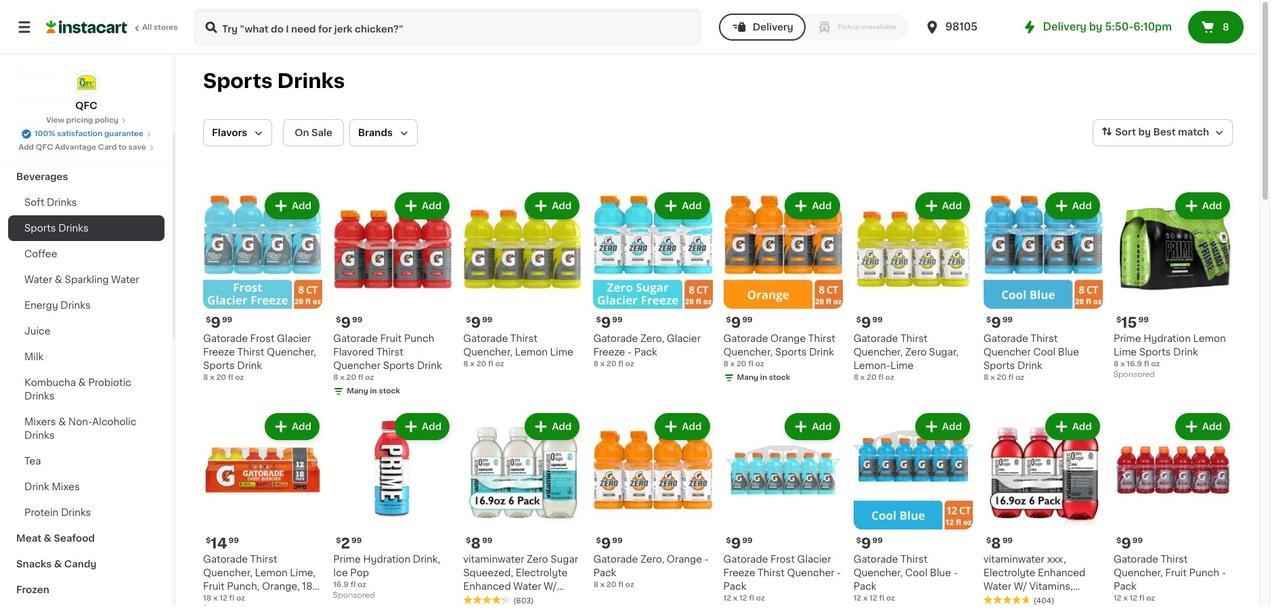 Task type: locate. For each thing, give the bounding box(es) containing it.
99 for vitaminwater zero sugar squeezed, electrolyte enhanced water w/ vitamins, lemon
[[482, 537, 493, 545]]

5 12 from the left
[[870, 595, 878, 602]]

fl inside gatorade thirst quencher, lemon lime 8 x 20 fl oz
[[488, 360, 494, 368]]

vitaminwater up "squeezed,"
[[464, 555, 525, 564]]

gatorade for gatorade thirst quencher, lemon lime 8 x 20 fl oz
[[464, 334, 508, 344]]

(404)
[[1034, 598, 1055, 605]]

zero inside vitaminwater zero sugar squeezed, electrolyte enhanced water w/ vitamins, lemon
[[527, 555, 549, 564]]

blue for gatorade thirst quencher cool blue sports drink
[[1059, 348, 1080, 357]]

glacier for gatorade frost glacier freeze thirst quencher, sports drink
[[277, 334, 311, 344]]

on sale button
[[283, 119, 344, 146]]

sponsored badge image down "pop"
[[333, 592, 374, 600]]

qfc
[[75, 101, 97, 110], [36, 144, 53, 151]]

oz inside gatorade zero, glacier freeze - pack 8 x 20 fl oz
[[626, 360, 635, 368]]

sports
[[203, 71, 273, 91], [24, 224, 56, 233], [776, 348, 807, 357], [1140, 348, 1172, 357], [203, 361, 235, 371], [383, 361, 415, 371], [984, 361, 1016, 371]]

$ 9 99 up gatorade thirst quencher, cool blue - pack 12 x 12 fl oz
[[857, 537, 883, 551]]

$ for prime hydration drink, ice pop
[[336, 537, 341, 545]]

9 up gatorade thirst quencher, fruit punch - pack 12 x 12 fl oz
[[1122, 537, 1132, 551]]

1 zero, from the top
[[641, 334, 665, 344]]

0 horizontal spatial 18
[[203, 595, 212, 602]]

cool for quencher
[[1034, 348, 1056, 357]]

1 vertical spatial prime
[[333, 555, 361, 564]]

add for gatorade thirst quencher, cool blue - pack
[[943, 422, 962, 432]]

0 vertical spatial by
[[1090, 22, 1103, 32]]

100% satisfaction guarantee
[[35, 130, 144, 138]]

electrolyte inside vitaminwater zero sugar squeezed, electrolyte enhanced water w/ vitamins, lemon
[[516, 569, 568, 578]]

gatorade inside gatorade zero, glacier freeze - pack 8 x 20 fl oz
[[594, 334, 638, 344]]

0 vertical spatial sports drinks
[[203, 71, 345, 91]]

1 horizontal spatial 16.9
[[1128, 360, 1143, 368]]

lemon for gatorade thirst quencher, lemon lime 8 x 20 fl oz
[[515, 348, 548, 357]]

20 inside "gatorade fruit punch flavored thirst quencher sports drink 8 x 20 fl oz"
[[347, 374, 357, 381]]

meat & seafood
[[16, 534, 95, 543]]

0 horizontal spatial vitamins,
[[464, 596, 507, 605]]

0 vertical spatial punch
[[404, 334, 435, 344]]

1 vertical spatial many
[[347, 388, 368, 395]]

99 up gatorade thirst quencher, lemon lime 8 x 20 fl oz
[[483, 316, 493, 324]]

frost for quencher
[[771, 555, 795, 564]]

0 horizontal spatial sports drinks
[[24, 224, 89, 233]]

1 horizontal spatial delivery
[[1044, 22, 1087, 32]]

vitamins, down "squeezed,"
[[464, 596, 507, 605]]

enhanced inside vitaminwater zero sugar squeezed, electrolyte enhanced water w/ vitamins, lemon
[[464, 582, 511, 592]]

zero, for orange
[[641, 555, 665, 564]]

99 for gatorade thirst quencher, lemon lime
[[483, 316, 493, 324]]

& for snacks
[[54, 560, 62, 569]]

$ 9 99 up gatorade frost glacier freeze thirst quencher, sports drink 8 x 20 fl oz
[[206, 316, 233, 330]]

8 inside "gatorade fruit punch flavored thirst quencher sports drink 8 x 20 fl oz"
[[333, 374, 338, 381]]

many in stock
[[737, 374, 791, 381], [347, 388, 400, 395]]

gatorade inside gatorade thirst quencher, fruit punch - pack 12 x 12 fl oz
[[1114, 555, 1159, 564]]

punch
[[404, 334, 435, 344], [1190, 569, 1220, 578]]

enhanced down xxx,
[[1039, 569, 1086, 578]]

zero,
[[641, 334, 665, 344], [641, 555, 665, 564]]

xxx,
[[1048, 555, 1067, 564]]

by
[[1090, 22, 1103, 32], [1139, 127, 1152, 137]]

gatorade
[[203, 334, 248, 344], [333, 334, 378, 344], [464, 334, 508, 344], [594, 334, 638, 344], [724, 334, 769, 344], [854, 334, 899, 344], [984, 334, 1029, 344], [203, 555, 248, 564], [594, 555, 638, 564], [724, 555, 769, 564], [854, 555, 899, 564], [1114, 555, 1159, 564]]

& down 100%
[[45, 146, 53, 156]]

1 vertical spatial hydration
[[363, 555, 411, 564]]

9 up gatorade frost glacier freeze thirst quencher, sports drink 8 x 20 fl oz
[[211, 316, 221, 330]]

$ 9 99 up gatorade zero, glacier freeze - pack 8 x 20 fl oz
[[596, 316, 623, 330]]

gatorade frost glacier freeze thirst quencher - pack 12 x 12 fl oz
[[724, 555, 842, 602]]

$ 9 99 up flavored
[[336, 316, 363, 330]]

$ for gatorade thirst quencher cool blue sports drink
[[987, 316, 992, 324]]

0 horizontal spatial stock
[[379, 388, 400, 395]]

vitaminwater inside vitaminwater zero sugar squeezed, electrolyte enhanced water w/ vitamins, lemon
[[464, 555, 525, 564]]

0 horizontal spatial many in stock
[[347, 388, 400, 395]]

add
[[18, 144, 34, 151], [292, 201, 312, 211], [422, 201, 442, 211], [552, 201, 572, 211], [682, 201, 702, 211], [813, 201, 832, 211], [943, 201, 962, 211], [1073, 201, 1093, 211], [1203, 201, 1223, 211], [292, 422, 312, 432], [422, 422, 442, 432], [552, 422, 572, 432], [682, 422, 702, 432], [813, 422, 832, 432], [943, 422, 962, 432], [1073, 422, 1093, 432], [1203, 422, 1223, 432]]

$ for vitaminwater zero sugar squeezed, electrolyte enhanced water w/ vitamins, lemon
[[466, 537, 471, 545]]

add button for gatorade frost glacier freeze thirst quencher - pack
[[787, 415, 839, 439]]

99 right the 2
[[352, 537, 362, 545]]

hydration for 15
[[1144, 334, 1192, 344]]

0 vertical spatial in
[[761, 374, 768, 381]]

0 horizontal spatial delivery
[[753, 22, 794, 32]]

0 horizontal spatial fruit
[[203, 582, 225, 592]]

dairy & eggs
[[16, 146, 80, 156]]

prime down 15 at the right of page
[[1114, 334, 1142, 344]]

coffee link
[[8, 241, 165, 267]]

2 horizontal spatial glacier
[[798, 555, 832, 564]]

$ inside $ 14 99
[[206, 537, 211, 545]]

$ 9 99 up gatorade thirst quencher cool blue sports drink 8 x 20 fl oz
[[987, 316, 1013, 330]]

20 inside gatorade frost glacier freeze thirst quencher, sports drink 8 x 20 fl oz
[[216, 374, 226, 381]]

1 vertical spatial 16.9
[[333, 581, 349, 589]]

best
[[1154, 127, 1176, 137]]

1 horizontal spatial cool
[[1034, 348, 1056, 357]]

oz inside "gatorade fruit punch flavored thirst quencher sports drink 8 x 20 fl oz"
[[365, 374, 374, 381]]

1 horizontal spatial sponsored badge image
[[1114, 371, 1155, 379]]

& up energy drinks
[[55, 275, 62, 285]]

in down the "gatorade orange thirst quencher, sports drink 8 x 20 fl oz"
[[761, 374, 768, 381]]

x inside gatorade thirst quencher, fruit punch - pack 12 x 12 fl oz
[[1124, 595, 1129, 602]]

drinks
[[277, 71, 345, 91], [47, 198, 77, 207], [58, 224, 89, 233], [60, 301, 91, 310], [24, 392, 55, 401], [24, 431, 55, 440], [61, 508, 91, 518]]

orange,
[[262, 582, 300, 592]]

$ for gatorade frost glacier freeze thirst quencher - pack
[[727, 537, 732, 545]]

vitamins,
[[1030, 582, 1074, 592], [464, 596, 507, 605]]

drinks down kombucha
[[24, 392, 55, 401]]

$ 8 99 up the vitaminwater xxx, electrolyte enhanced water w/ vitamins, açaiblueberrypomegran
[[987, 537, 1013, 551]]

0 vertical spatial sponsored badge image
[[1114, 371, 1155, 379]]

electrolyte
[[516, 569, 568, 578], [984, 569, 1036, 578]]

-
[[628, 348, 632, 357], [705, 555, 709, 564], [837, 569, 842, 578], [954, 569, 958, 578], [1223, 569, 1227, 578]]

1 $ 8 99 from the left
[[466, 537, 493, 551]]

all stores link
[[46, 8, 179, 46]]

drinks up seafood
[[61, 508, 91, 518]]

x inside the "gatorade orange thirst quencher, sports drink 8 x 20 fl oz"
[[731, 360, 735, 368]]

kombucha
[[24, 378, 76, 388]]

& right meat
[[44, 534, 52, 543]]

many in stock down "gatorade fruit punch flavored thirst quencher sports drink 8 x 20 fl oz"
[[347, 388, 400, 395]]

99
[[222, 316, 233, 324], [352, 316, 363, 324], [483, 316, 493, 324], [613, 316, 623, 324], [743, 316, 753, 324], [873, 316, 883, 324], [1003, 316, 1013, 324], [1139, 316, 1150, 324], [229, 537, 239, 545], [352, 537, 362, 545], [482, 537, 493, 545], [613, 537, 623, 545], [743, 537, 753, 545], [873, 537, 883, 545], [1003, 537, 1013, 545], [1133, 537, 1144, 545]]

1 vertical spatial lemon
[[515, 348, 548, 357]]

gatorade for gatorade thirst quencher, cool blue - pack 12 x 12 fl oz
[[854, 555, 899, 564]]

1 vertical spatial 18
[[203, 595, 212, 602]]

8 inside gatorade thirst quencher, zero sugar, lemon-lime 8 x 20 fl oz
[[854, 374, 859, 381]]

99 up the vitaminwater xxx, electrolyte enhanced water w/ vitamins, açaiblueberrypomegran
[[1003, 537, 1013, 545]]

add for vitaminwater zero sugar squeezed, electrolyte enhanced water w/ vitamins, lemon
[[552, 422, 572, 432]]

protein drinks link
[[8, 500, 165, 526]]

99 right 15 at the right of page
[[1139, 316, 1150, 324]]

vitaminwater left xxx,
[[984, 555, 1045, 564]]

delivery button
[[719, 14, 806, 41]]

0 horizontal spatial quencher
[[333, 361, 381, 371]]

99 up "squeezed,"
[[482, 537, 493, 545]]

view
[[46, 117, 64, 124]]

0 horizontal spatial hydration
[[363, 555, 411, 564]]

add button for gatorade orange thirst quencher, sports drink
[[787, 194, 839, 218]]

0 horizontal spatial blue
[[931, 569, 952, 578]]

99 up gatorade thirst quencher, fruit punch - pack 12 x 12 fl oz
[[1133, 537, 1144, 545]]

$ for gatorade thirst quencher, lemon lime
[[466, 316, 471, 324]]

9 up gatorade zero, glacier freeze - pack 8 x 20 fl oz
[[601, 316, 611, 330]]

& inside 'link'
[[44, 534, 52, 543]]

1 vertical spatial sponsored badge image
[[333, 592, 374, 600]]

enhanced down "squeezed,"
[[464, 582, 511, 592]]

drinks down mixers
[[24, 431, 55, 440]]

1 electrolyte from the left
[[516, 569, 568, 578]]

stock down the "gatorade orange thirst quencher, sports drink 8 x 20 fl oz"
[[769, 374, 791, 381]]

match
[[1179, 127, 1210, 137]]

1 vertical spatial qfc
[[36, 144, 53, 151]]

quencher inside "gatorade fruit punch flavored thirst quencher sports drink 8 x 20 fl oz"
[[333, 361, 381, 371]]

99 inside $ 2 99
[[352, 537, 362, 545]]

recipes link
[[8, 61, 165, 87]]

2 vertical spatial quencher
[[788, 569, 835, 578]]

1 vertical spatial sports drinks
[[24, 224, 89, 233]]

16.9 down ice
[[333, 581, 349, 589]]

99 up the "gatorade orange thirst quencher, sports drink 8 x 20 fl oz"
[[743, 316, 753, 324]]

$ 9 99 up gatorade frost glacier freeze thirst quencher - pack 12 x 12 fl oz
[[727, 537, 753, 551]]

gatorade fruit punch flavored thirst quencher sports drink 8 x 20 fl oz
[[333, 334, 442, 381]]

many in stock down the "gatorade orange thirst quencher, sports drink 8 x 20 fl oz"
[[737, 374, 791, 381]]

$ 15 99
[[1117, 316, 1150, 330]]

qfc down 100%
[[36, 144, 53, 151]]

1 w/ from the left
[[544, 582, 557, 592]]

oz inside gatorade thirst quencher, zero sugar, lemon-lime 8 x 20 fl oz
[[886, 374, 895, 381]]

pack inside gatorade zero, glacier freeze - pack 8 x 20 fl oz
[[635, 348, 658, 357]]

prime up ice
[[333, 555, 361, 564]]

$ inside $ 15 99
[[1117, 316, 1122, 324]]

99 up gatorade zero, glacier freeze - pack 8 x 20 fl oz
[[613, 316, 623, 324]]

sort by
[[1116, 127, 1152, 137]]

1 horizontal spatial qfc
[[75, 101, 97, 110]]

99 for gatorade thirst quencher, cool blue - pack
[[873, 537, 883, 545]]

1 vertical spatial stock
[[379, 388, 400, 395]]

99 up flavored
[[352, 316, 363, 324]]

beverages link
[[8, 164, 165, 190]]

$ 9 99
[[206, 316, 233, 330], [336, 316, 363, 330], [466, 316, 493, 330], [596, 316, 623, 330], [727, 316, 753, 330], [857, 316, 883, 330], [987, 316, 1013, 330], [596, 537, 623, 551], [727, 537, 753, 551], [857, 537, 883, 551], [1117, 537, 1144, 551]]

by inside the best match sort by field
[[1139, 127, 1152, 137]]

prime for 2
[[333, 555, 361, 564]]

0 vertical spatial quencher
[[984, 348, 1032, 357]]

lemon inside the gatorade thirst quencher, lemon lime, fruit punch, orange, 18 pack
[[255, 569, 288, 578]]

$ 9 99 up lemon- on the bottom
[[857, 316, 883, 330]]

99 up gatorade thirst quencher, cool blue - pack 12 x 12 fl oz
[[873, 537, 883, 545]]

1 horizontal spatial in
[[761, 374, 768, 381]]

card
[[98, 144, 117, 151]]

gatorade orange thirst quencher, sports drink 8 x 20 fl oz
[[724, 334, 836, 368]]

18 down 14 at the left
[[203, 595, 212, 602]]

in for flavored
[[370, 388, 377, 395]]

0 horizontal spatial prime
[[333, 555, 361, 564]]

1 horizontal spatial vitamins,
[[1030, 582, 1074, 592]]

0 vertical spatial blue
[[1059, 348, 1080, 357]]

quencher, inside gatorade thirst quencher, lemon lime 8 x 20 fl oz
[[464, 348, 513, 357]]

9 up gatorade thirst quencher cool blue sports drink 8 x 20 fl oz
[[992, 316, 1002, 330]]

0 horizontal spatial punch
[[404, 334, 435, 344]]

1 vertical spatial blue
[[931, 569, 952, 578]]

pack inside the gatorade thirst quencher, lemon lime, fruit punch, orange, 18 pack
[[203, 596, 226, 605]]

20 inside the "gatorade orange thirst quencher, sports drink 8 x 20 fl oz"
[[737, 360, 747, 368]]

2 vertical spatial fruit
[[203, 582, 225, 592]]

fl inside gatorade zero, glacier freeze - pack 8 x 20 fl oz
[[619, 360, 624, 368]]

stock down "gatorade fruit punch flavored thirst quencher sports drink 8 x 20 fl oz"
[[379, 388, 400, 395]]

mixes
[[52, 482, 80, 492]]

& down milk link
[[78, 378, 86, 388]]

16.9 down $ 15 99
[[1128, 360, 1143, 368]]

blue inside gatorade thirst quencher cool blue sports drink 8 x 20 fl oz
[[1059, 348, 1080, 357]]

in
[[761, 374, 768, 381], [370, 388, 377, 395]]

sports drinks down soft drinks
[[24, 224, 89, 233]]

0 horizontal spatial zero
[[527, 555, 549, 564]]

0 vertical spatial lemon
[[1194, 334, 1227, 344]]

stock
[[769, 374, 791, 381], [379, 388, 400, 395]]

0 horizontal spatial lime
[[550, 348, 574, 357]]

8 inside gatorade thirst quencher, lemon lime 8 x 20 fl oz
[[464, 360, 469, 368]]

1 vertical spatial in
[[370, 388, 377, 395]]

hydration for 2
[[363, 555, 411, 564]]

99 up gatorade frost glacier freeze thirst quencher, sports drink 8 x 20 fl oz
[[222, 316, 233, 324]]

& inside kombucha & probiotic drinks
[[78, 378, 86, 388]]

advantage
[[55, 144, 96, 151]]

9 up gatorade thirst quencher, cool blue - pack 12 x 12 fl oz
[[862, 537, 872, 551]]

zero
[[906, 348, 927, 357], [527, 555, 549, 564]]

many down flavored
[[347, 388, 368, 395]]

add for gatorade frost glacier freeze thirst quencher - pack
[[813, 422, 832, 432]]

quencher for drink
[[333, 361, 381, 371]]

2 horizontal spatial freeze
[[724, 569, 756, 578]]

1 horizontal spatial quencher
[[788, 569, 835, 578]]

0 vertical spatial 18
[[302, 582, 313, 592]]

drink inside prime hydration lemon lime sports drink 8 x 16.9 fl oz
[[1174, 348, 1199, 357]]

freeze inside gatorade frost glacier freeze thirst quencher - pack 12 x 12 fl oz
[[724, 569, 756, 578]]

0 vertical spatial prime
[[1114, 334, 1142, 344]]

delivery for delivery
[[753, 22, 794, 32]]

1 horizontal spatial punch
[[1190, 569, 1220, 578]]

add button for gatorade zero, glacier freeze - pack
[[657, 194, 709, 218]]

1 horizontal spatial w/
[[1015, 582, 1028, 592]]

1 horizontal spatial frost
[[771, 555, 795, 564]]

$ for gatorade zero, glacier freeze - pack
[[596, 316, 601, 324]]

20
[[477, 360, 487, 368], [607, 360, 617, 368], [737, 360, 747, 368], [216, 374, 226, 381], [347, 374, 357, 381], [867, 374, 877, 381], [997, 374, 1007, 381], [607, 581, 617, 589]]

all
[[142, 24, 152, 31]]

99 right 14 at the left
[[229, 537, 239, 545]]

0 vertical spatial zero,
[[641, 334, 665, 344]]

$ for gatorade thirst quencher, zero sugar, lemon-lime
[[857, 316, 862, 324]]

1 vitaminwater from the left
[[464, 555, 525, 564]]

9 up the gatorade zero, orange - pack 8 x 20 fl oz in the bottom of the page
[[601, 537, 611, 551]]

0 horizontal spatial many
[[347, 388, 368, 395]]

by left 5:50-
[[1090, 22, 1103, 32]]

fl inside the "gatorade orange thirst quencher, sports drink 8 x 20 fl oz"
[[749, 360, 754, 368]]

x
[[470, 360, 475, 368], [601, 360, 605, 368], [731, 360, 735, 368], [1121, 360, 1126, 368], [210, 374, 215, 381], [340, 374, 345, 381], [861, 374, 865, 381], [991, 374, 996, 381], [601, 581, 605, 589], [213, 595, 218, 602], [734, 595, 738, 602], [864, 595, 868, 602], [1124, 595, 1129, 602]]

Search field
[[195, 9, 700, 45]]

x inside gatorade thirst quencher, zero sugar, lemon-lime 8 x 20 fl oz
[[861, 374, 865, 381]]

20 inside gatorade zero, glacier freeze - pack 8 x 20 fl oz
[[607, 360, 617, 368]]

hydration inside prime hydration lemon lime sports drink 8 x 16.9 fl oz
[[1144, 334, 1192, 344]]

$ 9 99 for gatorade thirst quencher, fruit punch - pack
[[1117, 537, 1144, 551]]

lime,
[[290, 569, 316, 578]]

freeze inside gatorade zero, glacier freeze - pack 8 x 20 fl oz
[[594, 348, 626, 357]]

sponsored badge image down prime hydration lemon lime sports drink 8 x 16.9 fl oz
[[1114, 371, 1155, 379]]

drink mixes
[[24, 482, 80, 492]]

zero, inside the gatorade zero, orange - pack 8 x 20 fl oz
[[641, 555, 665, 564]]

1 horizontal spatial 18
[[302, 582, 313, 592]]

many for 8
[[737, 374, 759, 381]]

0 vertical spatial hydration
[[1144, 334, 1192, 344]]

$ 9 99 up gatorade thirst quencher, lemon lime 8 x 20 fl oz
[[466, 316, 493, 330]]

add button for gatorade thirst quencher, fruit punch - pack
[[1177, 415, 1230, 439]]

0 horizontal spatial w/
[[544, 582, 557, 592]]

quencher,
[[267, 348, 316, 357], [464, 348, 513, 357], [724, 348, 773, 357], [854, 348, 903, 357], [203, 569, 253, 578], [854, 569, 903, 578], [1114, 569, 1164, 578]]

1 horizontal spatial freeze
[[594, 348, 626, 357]]

99 for gatorade zero, glacier freeze - pack
[[613, 316, 623, 324]]

oz inside gatorade thirst quencher, fruit punch - pack 12 x 12 fl oz
[[1147, 595, 1156, 602]]

0 horizontal spatial by
[[1090, 22, 1103, 32]]

drink inside "gatorade fruit punch flavored thirst quencher sports drink 8 x 20 fl oz"
[[417, 361, 442, 371]]

service type group
[[719, 14, 908, 41]]

electrolyte inside the vitaminwater xxx, electrolyte enhanced water w/ vitamins, açaiblueberrypomegran
[[984, 569, 1036, 578]]

9 up the "gatorade orange thirst quencher, sports drink 8 x 20 fl oz"
[[732, 316, 741, 330]]

0 horizontal spatial orange
[[667, 555, 703, 564]]

sponsored badge image
[[1114, 371, 1155, 379], [333, 592, 374, 600]]

1 horizontal spatial many
[[737, 374, 759, 381]]

99 for gatorade thirst quencher, lemon lime, fruit punch, orange, 18 pack
[[229, 537, 239, 545]]

quencher, for gatorade thirst quencher, cool blue - pack 12 x 12 fl oz
[[854, 569, 903, 578]]

$ 9 99 up gatorade thirst quencher, fruit punch - pack 12 x 12 fl oz
[[1117, 537, 1144, 551]]

1 horizontal spatial lime
[[891, 361, 914, 371]]

0 horizontal spatial in
[[370, 388, 377, 395]]

gatorade for gatorade zero, orange - pack 8 x 20 fl oz
[[594, 555, 638, 564]]

9 up flavored
[[341, 316, 351, 330]]

lemon
[[1194, 334, 1227, 344], [515, 348, 548, 357], [255, 569, 288, 578]]

gatorade inside gatorade thirst quencher cool blue sports drink 8 x 20 fl oz
[[984, 334, 1029, 344]]

quencher, inside the gatorade thirst quencher, lemon lime, fruit punch, orange, 18 pack
[[203, 569, 253, 578]]

0 vertical spatial qfc
[[75, 101, 97, 110]]

20 inside the gatorade zero, orange - pack 8 x 20 fl oz
[[607, 581, 617, 589]]

0 vertical spatial stock
[[769, 374, 791, 381]]

3 12 from the left
[[740, 595, 748, 602]]

quencher, for gatorade thirst quencher, lemon lime, fruit punch, orange, 18 pack
[[203, 569, 253, 578]]

$ inside $ 2 99
[[336, 537, 341, 545]]

$ 8 99 up "squeezed,"
[[466, 537, 493, 551]]

2 w/ from the left
[[1015, 582, 1028, 592]]

& left candy
[[54, 560, 62, 569]]

sports drinks link
[[8, 215, 165, 241]]

9 for gatorade zero, orange - pack
[[601, 537, 611, 551]]

1 vertical spatial many in stock
[[347, 388, 400, 395]]

9 up gatorade frost glacier freeze thirst quencher - pack 12 x 12 fl oz
[[732, 537, 741, 551]]

ice
[[333, 569, 348, 578]]

glacier inside gatorade zero, glacier freeze - pack 8 x 20 fl oz
[[667, 334, 701, 344]]

1 horizontal spatial orange
[[771, 334, 806, 344]]

0 horizontal spatial lemon
[[255, 569, 288, 578]]

1 vertical spatial enhanced
[[464, 582, 511, 592]]

prime hydration lemon lime sports drink 8 x 16.9 fl oz
[[1114, 334, 1227, 368]]

many down the "gatorade orange thirst quencher, sports drink 8 x 20 fl oz"
[[737, 374, 759, 381]]

1 vertical spatial by
[[1139, 127, 1152, 137]]

$ 9 99 for gatorade thirst quencher, cool blue - pack
[[857, 537, 883, 551]]

electrolyte down the sugar
[[516, 569, 568, 578]]

w/ inside the vitaminwater xxx, electrolyte enhanced water w/ vitamins, açaiblueberrypomegran
[[1015, 582, 1028, 592]]

add for gatorade thirst quencher cool blue sports drink
[[1073, 201, 1093, 211]]

by for sort
[[1139, 127, 1152, 137]]

99 up gatorade frost glacier freeze thirst quencher - pack 12 x 12 fl oz
[[743, 537, 753, 545]]

many
[[737, 374, 759, 381], [347, 388, 368, 395]]

hydration up "pop"
[[363, 555, 411, 564]]

99 up lemon- on the bottom
[[873, 316, 883, 324]]

blue
[[1059, 348, 1080, 357], [931, 569, 952, 578]]

2 vertical spatial lemon
[[255, 569, 288, 578]]

100%
[[35, 130, 55, 138]]

1 horizontal spatial blue
[[1059, 348, 1080, 357]]

& for meat
[[44, 534, 52, 543]]

drinks up on sale button
[[277, 71, 345, 91]]

add button for gatorade thirst quencher, lemon lime
[[526, 194, 579, 218]]

energy drinks
[[24, 301, 91, 310]]

1 horizontal spatial electrolyte
[[984, 569, 1036, 578]]

9 up gatorade thirst quencher, lemon lime 8 x 20 fl oz
[[471, 316, 481, 330]]

drink inside gatorade frost glacier freeze thirst quencher, sports drink 8 x 20 fl oz
[[237, 361, 262, 371]]

18 inside the gatorade thirst quencher, lemon lime, fruit punch, orange, 18 pack
[[302, 582, 313, 592]]

frozen
[[16, 585, 49, 595]]

thirst inside gatorade thirst quencher, fruit punch - pack 12 x 12 fl oz
[[1161, 555, 1189, 564]]

0 horizontal spatial cool
[[906, 569, 928, 578]]

$ for gatorade orange thirst quencher, sports drink
[[727, 316, 732, 324]]

gatorade frost glacier freeze thirst quencher, sports drink 8 x 20 fl oz
[[203, 334, 316, 381]]

8 inside button
[[1223, 22, 1230, 32]]

gatorade inside "gatorade fruit punch flavored thirst quencher sports drink 8 x 20 fl oz"
[[333, 334, 378, 344]]

frozen link
[[8, 577, 165, 603]]

1 horizontal spatial lemon
[[515, 348, 548, 357]]

1 horizontal spatial prime
[[1114, 334, 1142, 344]]

None search field
[[194, 8, 702, 46]]

energy drinks link
[[8, 293, 165, 318]]

zero left sugar,
[[906, 348, 927, 357]]

0 horizontal spatial enhanced
[[464, 582, 511, 592]]

gatorade inside gatorade thirst quencher, cool blue - pack 12 x 12 fl oz
[[854, 555, 899, 564]]

frost for quencher,
[[250, 334, 275, 344]]

&
[[45, 146, 53, 156], [55, 275, 62, 285], [78, 378, 86, 388], [58, 417, 66, 427], [44, 534, 52, 543], [54, 560, 62, 569]]

$ 8 99 for vitaminwater zero sugar squeezed, electrolyte enhanced water w/ vitamins, lemon
[[466, 537, 493, 551]]

2 $ 8 99 from the left
[[987, 537, 1013, 551]]

20 inside gatorade thirst quencher, zero sugar, lemon-lime 8 x 20 fl oz
[[867, 374, 877, 381]]

$ for gatorade zero, orange - pack
[[596, 537, 601, 545]]

1 vertical spatial fruit
[[1166, 569, 1188, 578]]

add button for gatorade thirst quencher, zero sugar, lemon-lime
[[917, 194, 969, 218]]

$ 9 99 up the "gatorade orange thirst quencher, sports drink 8 x 20 fl oz"
[[727, 316, 753, 330]]

1 vertical spatial orange
[[667, 555, 703, 564]]

vitaminwater
[[464, 555, 525, 564], [984, 555, 1045, 564]]

9 up lemon- on the bottom
[[862, 316, 872, 330]]

thanksgiving link
[[8, 87, 165, 112]]

$ 9 99 for gatorade fruit punch flavored thirst quencher sports drink
[[336, 316, 363, 330]]

gatorade thirst quencher, zero sugar, lemon-lime 8 x 20 fl oz
[[854, 334, 959, 381]]

sports inside "gatorade fruit punch flavored thirst quencher sports drink 8 x 20 fl oz"
[[383, 361, 415, 371]]

add for gatorade fruit punch flavored thirst quencher sports drink
[[422, 201, 442, 211]]

1 vertical spatial frost
[[771, 555, 795, 564]]

2 vitaminwater from the left
[[984, 555, 1045, 564]]

zero, inside gatorade zero, glacier freeze - pack 8 x 20 fl oz
[[641, 334, 665, 344]]

lemon for gatorade thirst quencher, lemon lime, fruit punch, orange, 18 pack
[[255, 569, 288, 578]]

0 vertical spatial zero
[[906, 348, 927, 357]]

zero left the sugar
[[527, 555, 549, 564]]

juice
[[24, 327, 51, 336]]

quencher, inside gatorade thirst quencher, zero sugar, lemon-lime 8 x 20 fl oz
[[854, 348, 903, 357]]

thirst inside gatorade thirst quencher, cool blue - pack 12 x 12 fl oz
[[901, 555, 928, 564]]

qfc up view pricing policy link on the top of the page
[[75, 101, 97, 110]]

99 up gatorade thirst quencher cool blue sports drink 8 x 20 fl oz
[[1003, 316, 1013, 324]]

9 for gatorade thirst quencher, zero sugar, lemon-lime
[[862, 316, 872, 330]]

oz inside prime hydration drink, ice pop 16.9 fl oz
[[358, 581, 367, 589]]

hydration down $ 15 99
[[1144, 334, 1192, 344]]

vitaminwater for water
[[984, 555, 1045, 564]]

0 vertical spatial many
[[737, 374, 759, 381]]

1 horizontal spatial many in stock
[[737, 374, 791, 381]]

quencher, inside gatorade frost glacier freeze thirst quencher, sports drink 8 x 20 fl oz
[[267, 348, 316, 357]]

meat
[[16, 534, 41, 543]]

98105
[[946, 22, 978, 32]]

in down "gatorade fruit punch flavored thirst quencher sports drink 8 x 20 fl oz"
[[370, 388, 377, 395]]

1 vertical spatial zero,
[[641, 555, 665, 564]]

qfc logo image
[[74, 70, 99, 96]]

2 zero, from the top
[[641, 555, 665, 564]]

$ 9 99 up the gatorade zero, orange - pack 8 x 20 fl oz in the bottom of the page
[[596, 537, 623, 551]]

8 button
[[1189, 11, 1244, 43]]

1 horizontal spatial by
[[1139, 127, 1152, 137]]

drink
[[810, 348, 835, 357], [1174, 348, 1199, 357], [237, 361, 262, 371], [417, 361, 442, 371], [1018, 361, 1043, 371], [24, 482, 49, 492]]

99 up the gatorade zero, orange - pack 8 x 20 fl oz in the bottom of the page
[[613, 537, 623, 545]]

1 vertical spatial zero
[[527, 555, 549, 564]]

vitamins, up (404)
[[1030, 582, 1074, 592]]

freeze for x
[[594, 348, 626, 357]]

drinks up the coffee link
[[58, 224, 89, 233]]

add for gatorade zero, glacier freeze - pack
[[682, 201, 702, 211]]

freeze inside gatorade frost glacier freeze thirst quencher, sports drink 8 x 20 fl oz
[[203, 348, 235, 357]]

2 horizontal spatial lemon
[[1194, 334, 1227, 344]]

lime inside prime hydration lemon lime sports drink 8 x 16.9 fl oz
[[1114, 348, 1138, 357]]

soft
[[24, 198, 44, 207]]

1 horizontal spatial $ 8 99
[[987, 537, 1013, 551]]

drinks right soft
[[47, 198, 77, 207]]

sort
[[1116, 127, 1137, 137]]

0 horizontal spatial 16.9
[[333, 581, 349, 589]]

2 electrolyte from the left
[[984, 569, 1036, 578]]

0 horizontal spatial $ 8 99
[[466, 537, 493, 551]]

brands button
[[350, 119, 418, 146]]

sports drinks
[[203, 71, 345, 91], [24, 224, 89, 233]]

2 horizontal spatial lime
[[1114, 348, 1138, 357]]

many for sports
[[347, 388, 368, 395]]

punch,
[[227, 582, 260, 592]]

15
[[1122, 316, 1138, 330]]

thirst inside the "gatorade orange thirst quencher, sports drink 8 x 20 fl oz"
[[809, 334, 836, 344]]

gatorade for gatorade fruit punch flavored thirst quencher sports drink 8 x 20 fl oz
[[333, 334, 378, 344]]

vitaminwater for electrolyte
[[464, 555, 525, 564]]

1 horizontal spatial glacier
[[667, 334, 701, 344]]

best match
[[1154, 127, 1210, 137]]

freeze
[[203, 348, 235, 357], [594, 348, 626, 357], [724, 569, 756, 578]]

0 vertical spatial enhanced
[[1039, 569, 1086, 578]]

8
[[1223, 22, 1230, 32], [464, 360, 469, 368], [594, 360, 599, 368], [724, 360, 729, 368], [1114, 360, 1119, 368], [203, 374, 208, 381], [333, 374, 338, 381], [854, 374, 859, 381], [984, 374, 989, 381], [471, 537, 481, 551], [992, 537, 1002, 551], [594, 581, 599, 589]]

9 for gatorade frost glacier freeze thirst quencher - pack
[[732, 537, 741, 551]]

add button for gatorade frost glacier freeze thirst quencher, sports drink
[[266, 194, 318, 218]]

freeze for pack
[[724, 569, 756, 578]]

0 vertical spatial many in stock
[[737, 374, 791, 381]]

1 vertical spatial punch
[[1190, 569, 1220, 578]]

by right sort
[[1139, 127, 1152, 137]]

glacier inside gatorade frost glacier freeze thirst quencher - pack 12 x 12 fl oz
[[798, 555, 832, 564]]

& left non- at the left
[[58, 417, 66, 427]]

2 horizontal spatial quencher
[[984, 348, 1032, 357]]

1 vertical spatial vitamins,
[[464, 596, 507, 605]]

0 horizontal spatial frost
[[250, 334, 275, 344]]

mixers & non-alcoholic drinks link
[[8, 409, 165, 448]]

pack inside gatorade thirst quencher, fruit punch - pack 12 x 12 fl oz
[[1114, 582, 1137, 592]]

99 for prime hydration lemon lime sports drink
[[1139, 316, 1150, 324]]

0 vertical spatial cool
[[1034, 348, 1056, 357]]

add button for vitaminwater xxx, electrolyte enhanced water w/ vitamins, açaiblueberrypomegran
[[1047, 415, 1099, 439]]

product group
[[203, 190, 323, 384], [333, 190, 453, 400], [464, 190, 583, 370], [594, 190, 713, 370], [724, 190, 843, 386], [854, 190, 973, 384], [984, 190, 1103, 384], [1114, 190, 1234, 382], [203, 411, 323, 606], [333, 411, 453, 603], [464, 411, 583, 606], [594, 411, 713, 591], [724, 411, 843, 604], [854, 411, 973, 604], [984, 411, 1115, 606], [1114, 411, 1234, 604]]

2 12 from the left
[[724, 595, 732, 602]]

99 for gatorade thirst quencher, zero sugar, lemon-lime
[[873, 316, 883, 324]]

18 down lime,
[[302, 582, 313, 592]]

quencher, inside gatorade thirst quencher, cool blue - pack 12 x 12 fl oz
[[854, 569, 903, 578]]

add for gatorade thirst quencher, lemon lime
[[552, 201, 572, 211]]

quencher, for gatorade thirst quencher, zero sugar, lemon-lime 8 x 20 fl oz
[[854, 348, 903, 357]]

electrolyte up (404)
[[984, 569, 1036, 578]]

quencher inside gatorade frost glacier freeze thirst quencher - pack 12 x 12 fl oz
[[788, 569, 835, 578]]

sports drinks up on in the left of the page
[[203, 71, 345, 91]]



Task type: describe. For each thing, give the bounding box(es) containing it.
& for mixers
[[58, 417, 66, 427]]

fruit inside "gatorade fruit punch flavored thirst quencher sports drink 8 x 20 fl oz"
[[381, 334, 402, 344]]

$ 9 99 for gatorade frost glacier freeze thirst quencher, sports drink
[[206, 316, 233, 330]]

drinks down water & sparkling water
[[60, 301, 91, 310]]

99 for gatorade thirst quencher, fruit punch - pack
[[1133, 537, 1144, 545]]

soft drinks
[[24, 198, 77, 207]]

product group containing 2
[[333, 411, 453, 603]]

99 for gatorade orange thirst quencher, sports drink
[[743, 316, 753, 324]]

drinks inside kombucha & probiotic drinks
[[24, 392, 55, 401]]

on
[[295, 128, 309, 138]]

all stores
[[142, 24, 178, 31]]

many in stock for flavored
[[347, 388, 400, 395]]

coffee
[[24, 249, 57, 259]]

7 12 from the left
[[1130, 595, 1138, 602]]

100% satisfaction guarantee button
[[21, 126, 152, 140]]

fl inside gatorade thirst quencher, cool blue - pack 12 x 12 fl oz
[[880, 595, 885, 602]]

98105 button
[[924, 8, 1006, 46]]

lime inside gatorade thirst quencher, lemon lime 8 x 20 fl oz
[[550, 348, 574, 357]]

oz inside gatorade thirst quencher, cool blue - pack 12 x 12 fl oz
[[887, 595, 896, 602]]

instacart logo image
[[46, 19, 127, 35]]

gatorade thirst quencher, lemon lime 8 x 20 fl oz
[[464, 334, 574, 368]]

$ 14 99
[[206, 537, 239, 551]]

1 horizontal spatial sports drinks
[[203, 71, 345, 91]]

vitaminwater zero sugar squeezed, electrolyte enhanced water w/ vitamins, lemon
[[464, 555, 579, 606]]

x inside "gatorade fruit punch flavored thirst quencher sports drink 8 x 20 fl oz"
[[340, 374, 345, 381]]

brands
[[358, 128, 393, 138]]

satisfaction
[[57, 130, 102, 138]]

x inside gatorade frost glacier freeze thirst quencher, sports drink 8 x 20 fl oz
[[210, 374, 215, 381]]

sparkling
[[65, 275, 109, 285]]

drink inside gatorade thirst quencher cool blue sports drink 8 x 20 fl oz
[[1018, 361, 1043, 371]]

prime hydration drink, ice pop 16.9 fl oz
[[333, 555, 441, 589]]

kombucha & probiotic drinks link
[[8, 370, 165, 409]]

9 for gatorade frost glacier freeze thirst quencher, sports drink
[[211, 316, 221, 330]]

candy
[[64, 560, 97, 569]]

16.9 inside prime hydration drink, ice pop 16.9 fl oz
[[333, 581, 349, 589]]

thirst inside gatorade frost glacier freeze thirst quencher, sports drink 8 x 20 fl oz
[[237, 348, 265, 357]]

drinks inside mixers & non-alcoholic drinks
[[24, 431, 55, 440]]

$ 9 99 for gatorade orange thirst quencher, sports drink
[[727, 316, 753, 330]]

add button for vitaminwater zero sugar squeezed, electrolyte enhanced water w/ vitamins, lemon
[[526, 415, 579, 439]]

produce
[[16, 121, 58, 130]]

8 inside prime hydration lemon lime sports drink 8 x 16.9 fl oz
[[1114, 360, 1119, 368]]

add button for gatorade zero, orange - pack
[[657, 415, 709, 439]]

vitamins, inside the vitaminwater xxx, electrolyte enhanced water w/ vitamins, açaiblueberrypomegran
[[1030, 582, 1074, 592]]

dairy & eggs link
[[8, 138, 165, 164]]

lime inside gatorade thirst quencher, zero sugar, lemon-lime 8 x 20 fl oz
[[891, 361, 914, 371]]

thirst inside the gatorade thirst quencher, lemon lime, fruit punch, orange, 18 pack
[[250, 555, 277, 564]]

$ for prime hydration lemon lime sports drink
[[1117, 316, 1122, 324]]

9 for gatorade fruit punch flavored thirst quencher sports drink
[[341, 316, 351, 330]]

quencher for pack
[[788, 569, 835, 578]]

stock for sports
[[769, 374, 791, 381]]

$ for gatorade thirst quencher, cool blue - pack
[[857, 537, 862, 545]]

water & sparkling water
[[24, 275, 139, 285]]

view pricing policy link
[[46, 115, 127, 126]]

thirst inside "gatorade fruit punch flavored thirst quencher sports drink 8 x 20 fl oz"
[[377, 348, 404, 357]]

9 for gatorade thirst quencher, fruit punch - pack
[[1122, 537, 1132, 551]]

sports inside gatorade thirst quencher cool blue sports drink 8 x 20 fl oz
[[984, 361, 1016, 371]]

8 inside gatorade frost glacier freeze thirst quencher, sports drink 8 x 20 fl oz
[[203, 374, 208, 381]]

orange inside the "gatorade orange thirst quencher, sports drink 8 x 20 fl oz"
[[771, 334, 806, 344]]

mixers & non-alcoholic drinks
[[24, 417, 136, 440]]

protein drinks
[[24, 508, 91, 518]]

save
[[128, 144, 146, 151]]

tea link
[[8, 448, 165, 474]]

20 inside gatorade thirst quencher cool blue sports drink 8 x 20 fl oz
[[997, 374, 1007, 381]]

blue for gatorade thirst quencher, cool blue - pack
[[931, 569, 952, 578]]

gatorade for gatorade frost glacier freeze thirst quencher, sports drink 8 x 20 fl oz
[[203, 334, 248, 344]]

sports inside gatorade frost glacier freeze thirst quencher, sports drink 8 x 20 fl oz
[[203, 361, 235, 371]]

flavors button
[[203, 119, 272, 146]]

recipes
[[16, 69, 56, 79]]

$ 9 99 for gatorade thirst quencher, lemon lime
[[466, 316, 493, 330]]

juice link
[[8, 318, 165, 344]]

zero inside gatorade thirst quencher, zero sugar, lemon-lime 8 x 20 fl oz
[[906, 348, 927, 357]]

alcoholic
[[92, 417, 136, 427]]

5:50-
[[1106, 22, 1134, 32]]

add button for gatorade thirst quencher cool blue sports drink
[[1047, 194, 1099, 218]]

fl inside gatorade frost glacier freeze thirst quencher, sports drink 8 x 20 fl oz
[[228, 374, 233, 381]]

8 inside the gatorade zero, orange - pack 8 x 20 fl oz
[[594, 581, 599, 589]]

drink mixes link
[[8, 474, 165, 500]]

add qfc advantage card to save
[[18, 144, 146, 151]]

thirst inside gatorade thirst quencher, zero sugar, lemon-lime 8 x 20 fl oz
[[901, 334, 928, 344]]

x inside gatorade thirst quencher, cool blue - pack 12 x 12 fl oz
[[864, 595, 868, 602]]

dairy
[[16, 146, 43, 156]]

prime for 15
[[1114, 334, 1142, 344]]

x inside the gatorade zero, orange - pack 8 x 20 fl oz
[[601, 581, 605, 589]]

oz inside gatorade thirst quencher, lemon lime 8 x 20 fl oz
[[495, 360, 504, 368]]

snacks & candy
[[16, 560, 97, 569]]

99 for gatorade thirst quencher cool blue sports drink
[[1003, 316, 1013, 324]]

add for gatorade zero, orange - pack
[[682, 422, 702, 432]]

9 for gatorade thirst quencher, lemon lime
[[471, 316, 481, 330]]

water inside the vitaminwater xxx, electrolyte enhanced water w/ vitamins, açaiblueberrypomegran
[[984, 582, 1012, 592]]

squeezed,
[[464, 569, 514, 578]]

beverages
[[16, 172, 68, 182]]

4 12 from the left
[[854, 595, 862, 602]]

add qfc advantage card to save link
[[18, 142, 154, 153]]

probiotic
[[88, 378, 131, 388]]

0 horizontal spatial qfc
[[36, 144, 53, 151]]

energy
[[24, 301, 58, 310]]

sugar
[[551, 555, 579, 564]]

$ 2 99
[[336, 537, 362, 551]]

8 inside gatorade zero, glacier freeze - pack 8 x 20 fl oz
[[594, 360, 599, 368]]

flavored
[[333, 348, 374, 357]]

fl inside gatorade thirst quencher, zero sugar, lemon-lime 8 x 20 fl oz
[[879, 374, 884, 381]]

gatorade zero, orange - pack 8 x 20 fl oz
[[594, 555, 709, 589]]

by for delivery
[[1090, 22, 1103, 32]]

gatorade for gatorade zero, glacier freeze - pack 8 x 20 fl oz
[[594, 334, 638, 344]]

quencher, for gatorade thirst quencher, lemon lime 8 x 20 fl oz
[[464, 348, 513, 357]]

fl inside "gatorade fruit punch flavored thirst quencher sports drink 8 x 20 fl oz"
[[358, 374, 364, 381]]

non-
[[68, 417, 92, 427]]

sponsored badge image for 15
[[1114, 371, 1155, 379]]

milk
[[24, 352, 44, 362]]

add for gatorade orange thirst quencher, sports drink
[[813, 201, 832, 211]]

orange inside the gatorade zero, orange - pack 8 x 20 fl oz
[[667, 555, 703, 564]]

gatorade for gatorade orange thirst quencher, sports drink 8 x 20 fl oz
[[724, 334, 769, 344]]

fl inside prime hydration lemon lime sports drink 8 x 16.9 fl oz
[[1145, 360, 1150, 368]]

vitaminwater xxx, electrolyte enhanced water w/ vitamins, açaiblueberrypomegran
[[984, 555, 1115, 606]]

glacier for gatorade frost glacier freeze thirst quencher - pack
[[798, 555, 832, 564]]

thirst inside gatorade thirst quencher cool blue sports drink 8 x 20 fl oz
[[1031, 334, 1058, 344]]

$ 9 99 for gatorade zero, orange - pack
[[596, 537, 623, 551]]

lemon inside prime hydration lemon lime sports drink 8 x 16.9 fl oz
[[1194, 334, 1227, 344]]

lemon-
[[854, 361, 891, 371]]

99 for gatorade frost glacier freeze thirst quencher - pack
[[743, 537, 753, 545]]

99 for prime hydration drink, ice pop
[[352, 537, 362, 545]]

thirst inside gatorade frost glacier freeze thirst quencher - pack 12 x 12 fl oz
[[758, 569, 785, 578]]

zero, for glacier
[[641, 334, 665, 344]]

product group containing 15
[[1114, 190, 1234, 382]]

drink,
[[413, 555, 441, 564]]

flavors
[[212, 128, 247, 138]]

gatorade for gatorade thirst quencher, zero sugar, lemon-lime 8 x 20 fl oz
[[854, 334, 899, 344]]

fl inside prime hydration drink, ice pop 16.9 fl oz
[[351, 581, 356, 589]]

qfc link
[[74, 70, 99, 112]]

$ 9 99 for gatorade frost glacier freeze thirst quencher - pack
[[727, 537, 753, 551]]

product group containing 14
[[203, 411, 323, 606]]

x inside prime hydration lemon lime sports drink 8 x 16.9 fl oz
[[1121, 360, 1126, 368]]

9 for gatorade thirst quencher cool blue sports drink
[[992, 316, 1002, 330]]

to
[[119, 144, 127, 151]]

$ for gatorade thirst quencher, lemon lime, fruit punch, orange, 18 pack
[[206, 537, 211, 545]]

99 for gatorade fruit punch flavored thirst quencher sports drink
[[352, 316, 363, 324]]

quencher, inside the "gatorade orange thirst quencher, sports drink 8 x 20 fl oz"
[[724, 348, 773, 357]]

$ for vitaminwater xxx, electrolyte enhanced water w/ vitamins, açaiblueberrypomegran
[[987, 537, 992, 545]]

thanksgiving
[[16, 95, 81, 104]]

- inside gatorade thirst quencher, fruit punch - pack 12 x 12 fl oz
[[1223, 569, 1227, 578]]

gatorade for gatorade thirst quencher, lemon lime, fruit punch, orange, 18 pack
[[203, 555, 248, 564]]

produce link
[[8, 112, 165, 138]]

add button for gatorade fruit punch flavored thirst quencher sports drink
[[396, 194, 449, 218]]

6 12 from the left
[[1114, 595, 1122, 602]]

seafood
[[54, 534, 95, 543]]

9 for gatorade orange thirst quencher, sports drink
[[732, 316, 741, 330]]

gatorade thirst quencher cool blue sports drink 8 x 20 fl oz
[[984, 334, 1080, 381]]

policy
[[95, 117, 119, 124]]

delivery by 5:50-6:10pm
[[1044, 22, 1173, 32]]

9 for gatorade zero, glacier freeze - pack
[[601, 316, 611, 330]]

fl inside the gatorade zero, orange - pack 8 x 20 fl oz
[[619, 581, 624, 589]]

- inside gatorade frost glacier freeze thirst quencher - pack 12 x 12 fl oz
[[837, 569, 842, 578]]

pack inside gatorade thirst quencher, cool blue - pack 12 x 12 fl oz
[[854, 582, 877, 592]]

quencher inside gatorade thirst quencher cool blue sports drink 8 x 20 fl oz
[[984, 348, 1032, 357]]

sports drinks inside sports drinks link
[[24, 224, 89, 233]]

fl inside gatorade thirst quencher cool blue sports drink 8 x 20 fl oz
[[1009, 374, 1014, 381]]

gatorade thirst quencher, fruit punch - pack 12 x 12 fl oz
[[1114, 555, 1227, 602]]

quencher, for gatorade thirst quencher, fruit punch - pack 12 x 12 fl oz
[[1114, 569, 1164, 578]]

2
[[341, 537, 350, 551]]

fruit inside the gatorade thirst quencher, lemon lime, fruit punch, orange, 18 pack
[[203, 582, 225, 592]]

add for gatorade thirst quencher, zero sugar, lemon-lime
[[943, 201, 962, 211]]

guarantee
[[104, 130, 144, 138]]

vitamins, inside vitaminwater zero sugar squeezed, electrolyte enhanced water w/ vitamins, lemon
[[464, 596, 507, 605]]

oz inside the "gatorade orange thirst quencher, sports drink 8 x 20 fl oz"
[[756, 360, 765, 368]]

snacks
[[16, 560, 52, 569]]

oz inside gatorade frost glacier freeze thirst quencher, sports drink 8 x 20 fl oz
[[235, 374, 244, 381]]

$ 9 99 for gatorade thirst quencher, zero sugar, lemon-lime
[[857, 316, 883, 330]]

add for gatorade frost glacier freeze thirst quencher, sports drink
[[292, 201, 312, 211]]

oz inside prime hydration lemon lime sports drink 8 x 16.9 fl oz
[[1152, 360, 1161, 368]]

drink inside the "gatorade orange thirst quencher, sports drink 8 x 20 fl oz"
[[810, 348, 835, 357]]

fruit inside gatorade thirst quencher, fruit punch - pack 12 x 12 fl oz
[[1166, 569, 1188, 578]]

oz inside gatorade frost glacier freeze thirst quencher - pack 12 x 12 fl oz
[[757, 595, 765, 602]]

gatorade for gatorade frost glacier freeze thirst quencher - pack 12 x 12 fl oz
[[724, 555, 769, 564]]

tea
[[24, 457, 41, 466]]

Best match Sort by field
[[1094, 119, 1234, 146]]

- inside gatorade zero, glacier freeze - pack 8 x 20 fl oz
[[628, 348, 632, 357]]

sponsored badge image for 2
[[333, 592, 374, 600]]

- inside gatorade thirst quencher, cool blue - pack 12 x 12 fl oz
[[954, 569, 958, 578]]

pack inside gatorade frost glacier freeze thirst quencher - pack 12 x 12 fl oz
[[724, 582, 747, 592]]

fl inside gatorade frost glacier freeze thirst quencher - pack 12 x 12 fl oz
[[750, 595, 755, 602]]

pricing
[[66, 117, 93, 124]]

punch inside "gatorade fruit punch flavored thirst quencher sports drink 8 x 20 fl oz"
[[404, 334, 435, 344]]

water inside vitaminwater zero sugar squeezed, electrolyte enhanced water w/ vitamins, lemon
[[514, 582, 542, 592]]

sugar,
[[930, 348, 959, 357]]

pop
[[350, 569, 369, 578]]

8 inside gatorade thirst quencher cool blue sports drink 8 x 20 fl oz
[[984, 374, 989, 381]]

20 inside gatorade thirst quencher, lemon lime 8 x 20 fl oz
[[477, 360, 487, 368]]

gatorade for gatorade thirst quencher cool blue sports drink 8 x 20 fl oz
[[984, 334, 1029, 344]]

& for kombucha
[[78, 378, 86, 388]]

gatorade for gatorade thirst quencher, fruit punch - pack 12 x 12 fl oz
[[1114, 555, 1159, 564]]

16.9 inside prime hydration lemon lime sports drink 8 x 16.9 fl oz
[[1128, 360, 1143, 368]]

x inside gatorade zero, glacier freeze - pack 8 x 20 fl oz
[[601, 360, 605, 368]]

in for quencher,
[[761, 374, 768, 381]]

qfc inside 'link'
[[75, 101, 97, 110]]

x inside gatorade frost glacier freeze thirst quencher - pack 12 x 12 fl oz
[[734, 595, 738, 602]]

meat & seafood link
[[8, 526, 165, 551]]

fl inside gatorade thirst quencher, fruit punch - pack 12 x 12 fl oz
[[1140, 595, 1145, 602]]

enhanced inside the vitaminwater xxx, electrolyte enhanced water w/ vitamins, açaiblueberrypomegran
[[1039, 569, 1086, 578]]

1 12 from the left
[[220, 595, 228, 602]]

add button for gatorade thirst quencher, cool blue - pack
[[917, 415, 969, 439]]

$ for gatorade frost glacier freeze thirst quencher, sports drink
[[206, 316, 211, 324]]

oz inside the gatorade zero, orange - pack 8 x 20 fl oz
[[626, 581, 635, 589]]

- inside the gatorade zero, orange - pack 8 x 20 fl oz
[[705, 555, 709, 564]]

$ for gatorade thirst quencher, fruit punch - pack
[[1117, 537, 1122, 545]]

kombucha & probiotic drinks
[[24, 378, 131, 401]]

x inside gatorade thirst quencher, lemon lime 8 x 20 fl oz
[[470, 360, 475, 368]]

x inside gatorade thirst quencher cool blue sports drink 8 x 20 fl oz
[[991, 374, 996, 381]]

$ 9 99 for gatorade zero, glacier freeze - pack
[[596, 316, 623, 330]]

pack inside the gatorade zero, orange - pack 8 x 20 fl oz
[[594, 569, 617, 578]]

milk link
[[8, 344, 165, 370]]

9 for gatorade thirst quencher, cool blue - pack
[[862, 537, 872, 551]]

delivery by 5:50-6:10pm link
[[1022, 19, 1173, 35]]

on sale
[[295, 128, 333, 138]]

stock for thirst
[[379, 388, 400, 395]]

many in stock for quencher,
[[737, 374, 791, 381]]

sports inside prime hydration lemon lime sports drink 8 x 16.9 fl oz
[[1140, 348, 1172, 357]]



Task type: vqa. For each thing, say whether or not it's contained in the screenshot.
pricing
yes



